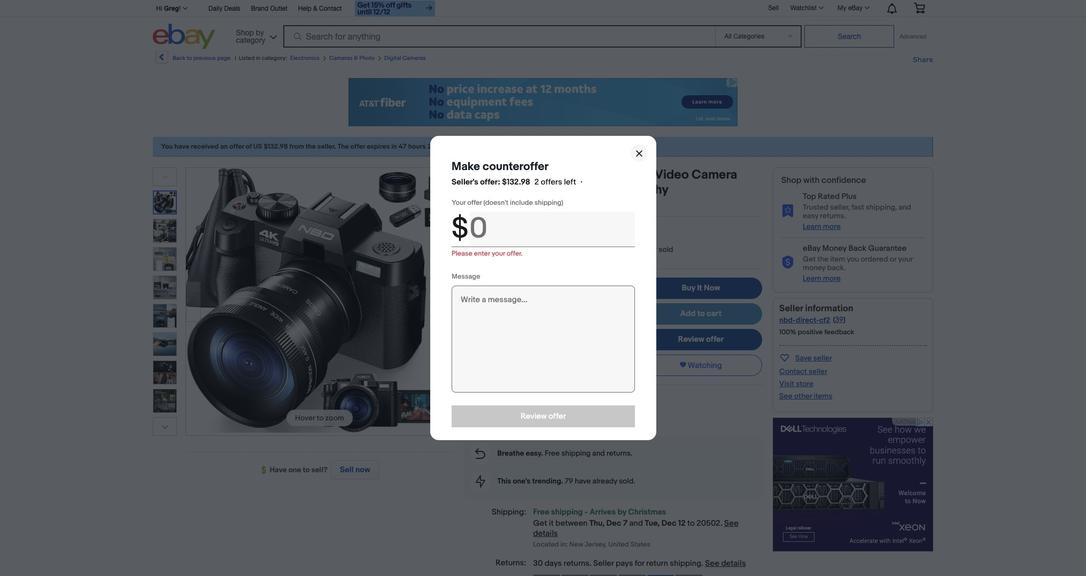 Task type: locate. For each thing, give the bounding box(es) containing it.
79 right trending.
[[565, 477, 574, 486]]

0 vertical spatial review
[[679, 334, 705, 344]]

0 horizontal spatial .
[[590, 558, 592, 569]]

learn inside ebay money back guarantee get the item you ordered or your money back. learn more
[[803, 274, 822, 283]]

1 vertical spatial ebay
[[803, 243, 821, 254]]

review offer button inside "loading details" dialog
[[452, 405, 635, 427]]

in left 6
[[613, 300, 619, 310]]

us right of on the top left
[[254, 142, 262, 151]]

your shopping cart image
[[914, 3, 926, 13]]

back to previous page
[[173, 55, 231, 62]]

2 horizontal spatial .
[[721, 518, 723, 528]]

banner
[[153, 0, 934, 52]]

contact up visit store link
[[780, 367, 808, 376]]

0 horizontal spatial back
[[173, 55, 186, 62]]

learn down money at the right of the page
[[803, 274, 822, 283]]

to right the one
[[303, 465, 310, 474]]

1 dec from the left
[[607, 518, 622, 528]]

counteroffer
[[483, 160, 549, 174]]

add
[[681, 309, 696, 319]]

1 vertical spatial seller
[[594, 558, 614, 569]]

seller inside button
[[814, 354, 833, 363]]

0 vertical spatial ebay
[[849, 4, 863, 12]]

and right 7 on the right bottom of the page
[[630, 518, 643, 528]]

back up you
[[849, 243, 867, 254]]

1 horizontal spatial contact
[[780, 367, 808, 376]]

expires
[[367, 142, 390, 151]]

shipping
[[562, 449, 591, 458], [552, 507, 583, 517], [670, 558, 702, 569]]

learn more link down easy
[[803, 222, 841, 231]]

brand
[[251, 5, 269, 12]]

0 horizontal spatial for
[[576, 182, 592, 197]]

days
[[545, 558, 562, 569]]

0 vertical spatial free
[[545, 449, 560, 458]]

the inside ebay money back guarantee get the item you ordered or your money back. learn more
[[818, 255, 829, 264]]

& up (doesn't at the left of page
[[491, 182, 500, 197]]

0 vertical spatial digital
[[385, 55, 401, 62]]

1 horizontal spatial &
[[354, 55, 358, 62]]

save seller
[[796, 354, 833, 363]]

0 horizontal spatial returns.
[[607, 449, 633, 458]]

to left previous
[[187, 55, 192, 62]]

dec left 12
[[662, 518, 677, 528]]

1 horizontal spatial see
[[725, 518, 739, 528]]

seller for contact
[[809, 367, 828, 376]]

sell?
[[312, 465, 328, 474]]

details inside see details
[[534, 528, 558, 538]]

with details__icon image for breathe easy.
[[476, 448, 486, 459]]

2 horizontal spatial and
[[899, 203, 912, 212]]

with details__icon image left money at the right of the page
[[782, 256, 795, 269]]

with details__icon image left breathe
[[476, 448, 486, 459]]

review offer down add to cart link
[[679, 334, 724, 344]]

shipping:
[[492, 507, 527, 517]]

contact right 'help'
[[319, 5, 342, 12]]

$132.98 right of on the top left
[[264, 142, 288, 151]]

us
[[254, 142, 262, 151], [526, 278, 544, 294]]

2 more from the top
[[824, 274, 841, 283]]

credit*
[[526, 320, 552, 331]]

2 horizontal spatial &
[[491, 182, 500, 197]]

1 horizontal spatial your
[[899, 255, 913, 264]]

seller inside seller information nbd-direct-cf2 ( 39 ) 100% positive feedback
[[780, 303, 804, 314]]

1 horizontal spatial details
[[722, 558, 746, 569]]

wifi
[[464, 182, 488, 197]]

review offer button up 'watching' button
[[640, 329, 763, 350]]

with details__icon image
[[782, 204, 795, 217], [782, 256, 795, 269], [476, 448, 486, 459], [476, 475, 485, 488]]

0 horizontal spatial dec
[[607, 518, 622, 528]]

100%
[[780, 328, 797, 336]]

0 horizontal spatial 79
[[565, 477, 574, 486]]

watching button
[[640, 355, 763, 376]]

none submit inside banner
[[805, 25, 895, 48]]

review
[[679, 334, 705, 344], [521, 411, 547, 421]]

0 horizontal spatial us
[[254, 142, 262, 151]]

0 vertical spatial see
[[780, 391, 793, 401]]

0 horizontal spatial hours
[[408, 142, 426, 151]]

8 watched in the last 24 hours
[[474, 202, 575, 211]]

visit store link
[[780, 379, 814, 388]]

0 horizontal spatial &
[[313, 5, 318, 12]]

your left 'offer.'
[[492, 249, 505, 258]]

seller down the save seller on the bottom right
[[809, 367, 828, 376]]

sell inside sell now link
[[340, 465, 354, 475]]

american express image
[[648, 575, 675, 576]]

details
[[534, 528, 558, 538], [722, 558, 746, 569]]

30
[[534, 558, 543, 569]]

1 learn more link from the top
[[803, 222, 841, 231]]

pays
[[616, 558, 633, 569]]

0 horizontal spatial with
[[571, 310, 586, 320]]

picture 2 of 12 image
[[154, 219, 177, 242]]

0 vertical spatial get
[[803, 255, 816, 264]]

see down the 20502
[[706, 558, 720, 569]]

0 vertical spatial contact
[[319, 5, 342, 12]]

free right easy.
[[545, 449, 560, 458]]

0 horizontal spatial ebay
[[803, 243, 821, 254]]

0 vertical spatial hours
[[408, 142, 426, 151]]

shipping up discover image at right
[[670, 558, 702, 569]]

seller up visa image
[[594, 558, 614, 569]]

with details__icon image for this one's trending.
[[476, 475, 485, 488]]

no interest if paid in full in 6 mo on $99+ with paypal credit*
[[526, 300, 626, 331]]

see details link up states
[[534, 518, 739, 538]]

1 horizontal spatial have
[[575, 477, 591, 486]]

1 horizontal spatial review
[[679, 334, 705, 344]]

1 vertical spatial us
[[526, 278, 544, 294]]

the
[[338, 142, 349, 151]]

0 horizontal spatial $132.98
[[264, 142, 288, 151]]

0 horizontal spatial contact
[[319, 5, 342, 12]]

get an extra 15% off image
[[355, 1, 435, 17]]

& left the photo on the left of page
[[354, 55, 358, 62]]

0 vertical spatial from
[[290, 142, 304, 151]]

2 horizontal spatial cameras
[[523, 167, 575, 182]]

seller
[[780, 303, 804, 314], [594, 558, 614, 569]]

0 horizontal spatial review offer button
[[452, 405, 635, 427]]

1 horizontal spatial hours
[[555, 202, 575, 211]]

1 horizontal spatial advertisement region
[[773, 418, 934, 551]]

48mp
[[578, 167, 612, 182]]

1 vertical spatial more
[[824, 274, 841, 283]]

return
[[647, 558, 669, 569]]

learn more link down money at the right of the page
[[803, 274, 841, 283]]

0 vertical spatial 79
[[649, 245, 658, 254]]

and
[[899, 203, 912, 212], [593, 449, 605, 458], [630, 518, 643, 528]]

1 horizontal spatial ebay
[[849, 4, 863, 12]]

more down seller,
[[824, 222, 841, 231]]

1 horizontal spatial $132.98
[[502, 177, 530, 187]]

advertisement region
[[349, 78, 738, 126], [773, 418, 934, 551]]

. up discover image at right
[[702, 558, 704, 569]]

cameras left the photo on the left of page
[[329, 55, 353, 62]]

0 horizontal spatial get
[[534, 518, 548, 528]]

picture 3 of 12 image
[[154, 248, 177, 271]]

& for photo
[[354, 55, 358, 62]]

items
[[814, 391, 833, 401]]

nbd-direct-cf2 link
[[780, 316, 831, 325]]

1 vertical spatial back
[[849, 243, 867, 254]]

0 vertical spatial have
[[175, 142, 189, 151]]

and up already at the right
[[593, 449, 605, 458]]

dollar sign image
[[261, 466, 270, 475]]

cameras right the photo on the left of page
[[403, 55, 426, 62]]

breathe easy. free shipping and returns.
[[498, 449, 633, 458]]

review offer button up easy.
[[452, 405, 635, 427]]

your
[[492, 249, 505, 258], [899, 255, 913, 264]]

0 horizontal spatial the
[[306, 142, 316, 151]]

save seller button
[[780, 351, 833, 364]]

more inside top rated plus trusted seller, fast shipping, and easy returns. learn more
[[824, 222, 841, 231]]

24
[[545, 202, 554, 211]]

1 horizontal spatial digital
[[483, 167, 521, 182]]

. up visa image
[[590, 558, 592, 569]]

2 learn from the top
[[803, 274, 822, 283]]

1 vertical spatial advertisement region
[[773, 418, 934, 551]]

get left item
[[803, 255, 816, 264]]

returns. up sold.
[[607, 449, 633, 458]]

returns. down 'rated'
[[821, 211, 847, 220]]

1 horizontal spatial review offer button
[[640, 329, 763, 350]]

with right $99+
[[571, 310, 586, 320]]

seller inside contact seller visit store see other items
[[809, 367, 828, 376]]

$
[[452, 212, 469, 247]]

seller
[[814, 354, 833, 363], [809, 367, 828, 376]]

79 left sold
[[649, 245, 658, 254]]

1 vertical spatial for
[[635, 558, 645, 569]]

your right or
[[899, 255, 913, 264]]

& right 'help'
[[313, 5, 318, 12]]

us up no
[[526, 278, 544, 294]]

visa image
[[591, 575, 617, 576]]

1 more from the top
[[824, 222, 841, 231]]

1 horizontal spatial review offer
[[679, 334, 724, 344]]

mo
[[526, 310, 538, 320]]

seller for save
[[814, 354, 833, 363]]

Your offer (doesn't include shipping) text field
[[470, 212, 635, 247]]

0 vertical spatial for
[[576, 182, 592, 197]]

dec left 7 on the right bottom of the page
[[607, 518, 622, 528]]

the left item
[[818, 255, 829, 264]]

the left seller.
[[306, 142, 316, 151]]

1 vertical spatial see details link
[[706, 558, 746, 569]]

and right the shipping,
[[899, 203, 912, 212]]

hours right 24
[[555, 202, 575, 211]]

for right left
[[576, 182, 592, 197]]

0 horizontal spatial digital
[[385, 55, 401, 62]]

2 learn more link from the top
[[803, 274, 841, 283]]

by
[[618, 507, 627, 517]]

1 horizontal spatial us
[[526, 278, 544, 294]]

cameras up shipping)
[[523, 167, 575, 182]]

more down back.
[[824, 274, 841, 283]]

1 horizontal spatial returns.
[[821, 211, 847, 220]]

1 vertical spatial $132.98
[[502, 177, 530, 187]]

1 vertical spatial the
[[518, 202, 529, 211]]

back inside ebay money back guarantee get the item you ordered or your money back. learn more
[[849, 243, 867, 254]]

review offer up easy.
[[521, 411, 566, 421]]

30 days returns . seller pays for return shipping . see details
[[534, 558, 746, 569]]

picture 6 of 12 image
[[154, 333, 177, 356]]

1 vertical spatial from
[[566, 413, 583, 423]]

None submit
[[805, 25, 895, 48]]

item
[[831, 255, 846, 264]]

0 horizontal spatial sell
[[340, 465, 354, 475]]

ebay right my
[[849, 4, 863, 12]]

$132.98 down 'counteroffer'
[[502, 177, 530, 187]]

digital cameras link
[[385, 55, 426, 62]]

sold.
[[619, 477, 636, 486]]

advanced link
[[895, 26, 932, 47]]

see right the 20502
[[725, 518, 739, 528]]

0 vertical spatial learn
[[803, 222, 822, 231]]

& for contact
[[313, 5, 318, 12]]

0 vertical spatial with
[[804, 175, 820, 186]]

shipping up this one's trending. 79 have already sold.
[[562, 449, 591, 458]]

1 horizontal spatial back
[[849, 243, 867, 254]]

0 vertical spatial more
[[824, 222, 841, 231]]

0 vertical spatial learn more link
[[803, 222, 841, 231]]

0 vertical spatial seller
[[780, 303, 804, 314]]

your
[[452, 198, 466, 207]]

see details link down the 20502
[[706, 558, 746, 569]]

learn inside top rated plus trusted seller, fast shipping, and easy returns. learn more
[[803, 222, 822, 231]]

offer right the
[[351, 142, 365, 151]]

2 horizontal spatial the
[[818, 255, 829, 264]]

discover image
[[676, 575, 703, 576]]

0 horizontal spatial see
[[706, 558, 720, 569]]

sell left now
[[340, 465, 354, 475]]

see down visit
[[780, 391, 793, 401]]

please enter your offer.
[[452, 249, 523, 258]]

with details__icon image left easy
[[782, 204, 795, 217]]

digital cameras
[[385, 55, 426, 62]]

make
[[452, 160, 480, 174]]

1 horizontal spatial .
[[702, 558, 704, 569]]

with inside no interest if paid in full in 6 mo on $99+ with paypal credit*
[[571, 310, 586, 320]]

paypal image
[[534, 575, 560, 576]]

1 vertical spatial contact
[[780, 367, 808, 376]]

1 horizontal spatial from
[[566, 413, 583, 423]]

guarantee
[[869, 243, 907, 254]]

deals
[[224, 5, 240, 12]]

review left plan on the right
[[521, 411, 547, 421]]

camera
[[692, 167, 738, 182]]

review offer inside "loading details" dialog
[[521, 411, 566, 421]]

with details__icon image for top rated plus
[[782, 204, 795, 217]]

this one's trending. 79 have already sold.
[[498, 477, 636, 486]]

sell link
[[764, 4, 784, 12]]

0 horizontal spatial advertisement region
[[349, 78, 738, 126]]

learn more link for money
[[803, 274, 841, 283]]

other
[[795, 391, 813, 401]]

free up it
[[534, 507, 550, 517]]

1 vertical spatial digital
[[483, 167, 521, 182]]

1 vertical spatial learn more link
[[803, 274, 841, 283]]

have left already at the right
[[575, 477, 591, 486]]

0 vertical spatial details
[[534, 528, 558, 538]]

from left seller.
[[290, 142, 304, 151]]

review down add
[[679, 334, 705, 344]]

ebay up money at the right of the page
[[803, 243, 821, 254]]

1 vertical spatial seller
[[809, 367, 828, 376]]

offer left of on the top left
[[229, 142, 244, 151]]

1 vertical spatial 79
[[565, 477, 574, 486]]

digital up (doesn't at the left of page
[[483, 167, 521, 182]]

get
[[803, 255, 816, 264], [534, 518, 548, 528]]

shipping,
[[867, 203, 898, 212]]

shipping up between
[[552, 507, 583, 517]]

2 dec from the left
[[662, 518, 677, 528]]

mins.
[[436, 142, 452, 151]]

get left it
[[534, 518, 548, 528]]

sell for sell
[[769, 4, 779, 12]]

for up master card image on the bottom of the page
[[635, 558, 645, 569]]

79 sold
[[649, 245, 674, 254]]

sell inside account navigation
[[769, 4, 779, 12]]

0 horizontal spatial cameras
[[329, 55, 353, 62]]

from right plan on the right
[[566, 413, 583, 423]]

review offer button
[[640, 329, 763, 350], [452, 405, 635, 427]]

your offer (doesn't include shipping)
[[452, 198, 563, 207]]

learn down easy
[[803, 222, 822, 231]]

1 vertical spatial have
[[575, 477, 591, 486]]

Message text field
[[452, 286, 635, 393]]

0 vertical spatial seller
[[814, 354, 833, 363]]

& inside help & contact link
[[313, 5, 318, 12]]

1 vertical spatial shipping
[[552, 507, 583, 517]]

learn
[[803, 222, 822, 231], [803, 274, 822, 283]]

interest
[[538, 300, 566, 310]]

1 vertical spatial learn
[[803, 274, 822, 283]]

1 vertical spatial review offer button
[[452, 405, 635, 427]]

electronics
[[290, 55, 320, 62]]

1 vertical spatial review offer
[[521, 411, 566, 421]]

1 horizontal spatial cameras
[[403, 55, 426, 62]]

1 vertical spatial returns.
[[607, 449, 633, 458]]

with details__icon image left this
[[476, 475, 485, 488]]

returns. inside top rated plus trusted seller, fast shipping, and easy returns. learn more
[[821, 211, 847, 220]]

1 vertical spatial sell
[[340, 465, 354, 475]]

10
[[604, 245, 611, 254]]

help & contact link
[[298, 3, 342, 15]]

the left last
[[518, 202, 529, 211]]

have right "you"
[[175, 142, 189, 151]]

with up top
[[804, 175, 820, 186]]

digital right the photo on the left of page
[[385, 55, 401, 62]]

cameras inside the 4k digital cameras 48mp 60fps video camera wifi & app control for photography
[[523, 167, 575, 182]]

an
[[220, 142, 228, 151]]

hours left 21
[[408, 142, 426, 151]]

sell left watchlist
[[769, 4, 779, 12]]

picture 4 of 12 image
[[154, 276, 177, 299]]

2 vertical spatial and
[[630, 518, 643, 528]]

. right 12
[[721, 518, 723, 528]]

1 learn from the top
[[803, 222, 822, 231]]

offer down cart
[[707, 334, 724, 344]]

listed
[[239, 55, 255, 62]]

seller up nbd-
[[780, 303, 804, 314]]

back left previous
[[173, 55, 186, 62]]

this
[[498, 477, 512, 486]]

0 horizontal spatial review
[[521, 411, 547, 421]]

returns.
[[821, 211, 847, 220], [607, 449, 633, 458]]

$132.98
[[264, 142, 288, 151], [502, 177, 530, 187]]

seller right save
[[814, 354, 833, 363]]

picture 1 of 12 image
[[154, 191, 176, 213]]

for
[[576, 182, 592, 197], [635, 558, 645, 569]]



Task type: describe. For each thing, give the bounding box(es) containing it.
in:
[[561, 540, 568, 549]]

(
[[834, 315, 836, 324]]

and inside top rated plus trusted seller, fast shipping, and easy returns. learn more
[[899, 203, 912, 212]]

0 vertical spatial back
[[173, 55, 186, 62]]

Quantity: text field
[[534, 241, 557, 258]]

video
[[655, 167, 689, 182]]

google pay image
[[562, 575, 589, 576]]

plus
[[842, 191, 857, 202]]

of
[[246, 142, 252, 151]]

offer.
[[507, 249, 523, 258]]

-
[[585, 507, 588, 517]]

watched
[[480, 202, 509, 211]]

daily
[[209, 5, 223, 12]]

more than 10 available
[[568, 245, 642, 254]]

39
[[836, 315, 844, 324]]

master card image
[[619, 575, 646, 576]]

jersey,
[[585, 540, 607, 549]]

0 horizontal spatial from
[[290, 142, 304, 151]]

between
[[556, 518, 588, 528]]

get inside ebay money back guarantee get the item you ordered or your money back. learn more
[[803, 255, 816, 264]]

account navigation
[[153, 0, 934, 18]]

contact inside account navigation
[[319, 5, 342, 12]]

on
[[540, 310, 549, 320]]

back.
[[828, 263, 847, 272]]

offer right protection
[[549, 411, 566, 421]]

picture 7 of 12 image
[[154, 361, 177, 384]]

1 horizontal spatial and
[[630, 518, 643, 528]]

0 horizontal spatial have
[[175, 142, 189, 151]]

$132.98 inside make counteroffer seller's offer: $132.98 2 offers left
[[502, 177, 530, 187]]

seller.
[[318, 142, 336, 151]]

seller information nbd-direct-cf2 ( 39 ) 100% positive feedback
[[780, 303, 855, 336]]

received
[[191, 142, 219, 151]]

12
[[679, 518, 686, 528]]

$99+
[[550, 310, 570, 320]]

contact seller link
[[780, 367, 828, 376]]

visit
[[780, 379, 795, 388]]

more
[[568, 245, 585, 254]]

my ebay link
[[832, 2, 875, 14]]

in left the 47
[[392, 142, 397, 151]]

united
[[609, 540, 630, 549]]

1 vertical spatial and
[[593, 449, 605, 458]]

allstate
[[585, 413, 612, 423]]

located in: new jersey, united states
[[534, 540, 651, 549]]

full
[[600, 300, 611, 310]]

see details
[[534, 518, 739, 538]]

message
[[452, 272, 480, 281]]

make counteroffer seller's offer: $132.98 2 offers left
[[452, 160, 576, 187]]

contact seller visit store see other items
[[780, 367, 833, 401]]

in right listed
[[256, 55, 261, 62]]

category:
[[262, 55, 287, 62]]

have
[[270, 465, 287, 474]]

picture 5 of 12 image
[[154, 304, 177, 327]]

1 horizontal spatial the
[[518, 202, 529, 211]]

0 vertical spatial shipping
[[562, 449, 591, 458]]

sold
[[659, 245, 674, 254]]

picture 8 of 12 image
[[154, 389, 177, 412]]

see other items link
[[780, 391, 833, 401]]

tue,
[[645, 518, 660, 528]]

price:
[[499, 278, 520, 288]]

8
[[474, 202, 478, 211]]

learn more link for rated
[[803, 222, 841, 231]]

2
[[535, 177, 539, 187]]

have one to sell?
[[270, 465, 328, 474]]

outlet
[[270, 5, 288, 12]]

than
[[587, 245, 602, 254]]

your inside "loading details" dialog
[[492, 249, 505, 258]]

to right 12
[[688, 518, 695, 528]]

you have received an offer of us $132.98 from the seller. the offer expires in 47 hours 21 mins.
[[161, 142, 452, 151]]

0 vertical spatial the
[[306, 142, 316, 151]]

1 horizontal spatial 79
[[649, 245, 658, 254]]

in left full
[[592, 300, 599, 310]]

ebay inside my ebay link
[[849, 4, 863, 12]]

0 vertical spatial advertisement region
[[349, 78, 738, 126]]

save
[[796, 354, 812, 363]]

share
[[913, 55, 934, 64]]

page
[[217, 55, 231, 62]]

)
[[844, 315, 846, 324]]

7
[[624, 518, 628, 528]]

offer down wifi
[[467, 198, 482, 207]]

daily deals
[[209, 5, 240, 12]]

feedback
[[825, 328, 855, 336]]

left
[[564, 177, 576, 187]]

add to cart
[[681, 309, 722, 319]]

ordered
[[861, 255, 889, 264]]

quantity:
[[493, 244, 527, 255]]

with details__icon image for ebay money back guarantee
[[782, 256, 795, 269]]

0 vertical spatial us
[[254, 142, 262, 151]]

arrives
[[590, 507, 616, 517]]

6
[[621, 300, 626, 310]]

review inside "loading details" dialog
[[521, 411, 547, 421]]

in down app
[[510, 202, 517, 211]]

banner containing sell
[[153, 0, 934, 52]]

offers
[[541, 177, 562, 187]]

21
[[428, 142, 434, 151]]

photo
[[360, 55, 375, 62]]

0 vertical spatial review offer button
[[640, 329, 763, 350]]

electronics link
[[290, 55, 320, 62]]

see inside contact seller visit store see other items
[[780, 391, 793, 401]]

brand outlet
[[251, 5, 288, 12]]

you
[[847, 255, 860, 264]]

protection
[[508, 413, 547, 423]]

sell for sell now
[[340, 465, 354, 475]]

christmas
[[629, 507, 667, 517]]

to left cart
[[698, 309, 705, 319]]

trending.
[[533, 477, 564, 486]]

cf2
[[820, 316, 831, 325]]

get it between thu, dec 7 and tue, dec 12 to 20502 .
[[534, 518, 725, 528]]

no
[[526, 300, 537, 310]]

your inside ebay money back guarantee get the item you ordered or your money back. learn more
[[899, 255, 913, 264]]

add to cart link
[[640, 303, 763, 325]]

watchlist link
[[785, 2, 829, 14]]

contact inside contact seller visit store see other items
[[780, 367, 808, 376]]

(doesn't
[[484, 198, 509, 207]]

buy it now link
[[640, 278, 763, 299]]

offer:
[[480, 177, 500, 187]]

for inside the 4k digital cameras 48mp 60fps video camera wifi & app control for photography
[[576, 182, 592, 197]]

more inside ebay money back guarantee get the item you ordered or your money back. learn more
[[824, 274, 841, 283]]

2-year protection plan from allstate
[[484, 413, 612, 423]]

1 vertical spatial details
[[722, 558, 746, 569]]

47
[[399, 142, 407, 151]]

$10.99
[[619, 413, 643, 423]]

4k digital cameras 48mp 60fps video camera wifi & app control for photography
[[464, 167, 738, 197]]

see inside see details
[[725, 518, 739, 528]]

4k digital cameras 48mp 60fps video camera wifi & app control for photography - picture 1 of 12 image
[[186, 168, 454, 433]]

buy
[[682, 283, 696, 293]]

ebay inside ebay money back guarantee get the item you ordered or your money back. learn more
[[803, 243, 821, 254]]

0 vertical spatial see details link
[[534, 518, 739, 538]]

0 vertical spatial $132.98
[[264, 142, 288, 151]]

2 vertical spatial shipping
[[670, 558, 702, 569]]

loading details dialog
[[0, 0, 1087, 576]]

daily deals link
[[209, 3, 240, 15]]

1 vertical spatial hours
[[555, 202, 575, 211]]

year
[[491, 413, 506, 423]]

returns
[[564, 558, 590, 569]]

& inside the 4k digital cameras 48mp 60fps video camera wifi & app control for photography
[[491, 182, 500, 197]]

new
[[570, 540, 584, 549]]

2-
[[484, 413, 491, 423]]

help
[[298, 5, 312, 12]]

no interest if paid in full in 6 mo on $99+ with paypal credit* link
[[526, 300, 626, 331]]

breathe
[[498, 449, 524, 458]]

digital inside the 4k digital cameras 48mp 60fps video camera wifi & app control for photography
[[483, 167, 521, 182]]

1 vertical spatial free
[[534, 507, 550, 517]]

share button
[[913, 55, 934, 65]]



Task type: vqa. For each thing, say whether or not it's contained in the screenshot.
ARRI
no



